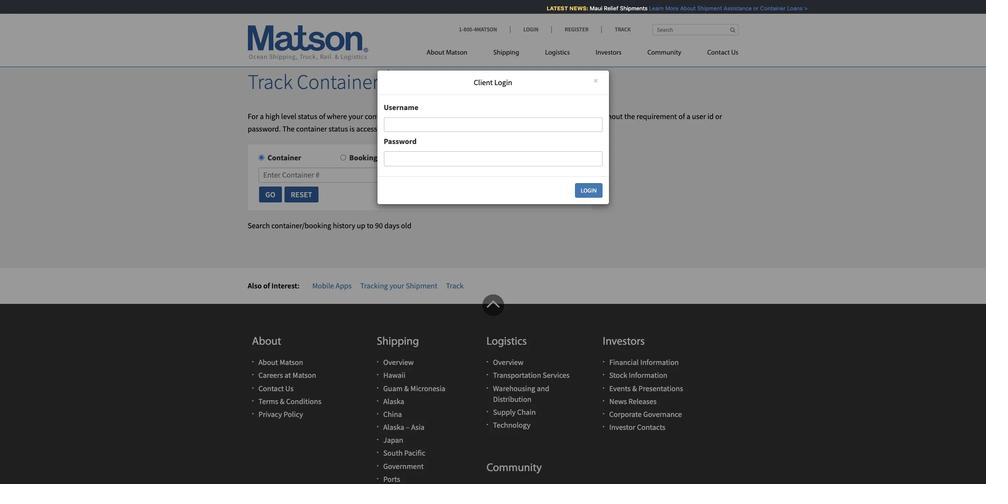 Task type: describe. For each thing, give the bounding box(es) containing it.
corporate governance link
[[610, 410, 682, 420]]

register link
[[552, 26, 602, 33]]

bill
[[527, 124, 537, 134]]

backtop image
[[483, 295, 504, 316]]

alaska link
[[383, 397, 404, 407]]

1 vertical spatial tracking
[[361, 281, 388, 291]]

news releases link
[[610, 397, 657, 407]]

presentations
[[639, 384, 684, 394]]

1 horizontal spatial contact us link
[[695, 45, 739, 63]]

financial information stock information events & presentations news releases corporate governance investor contacts
[[610, 358, 684, 433]]

login for login button
[[581, 187, 597, 195]]

4matson
[[474, 26, 497, 33]]

0 horizontal spatial track link
[[446, 281, 464, 291]]

warehousing and distribution link
[[493, 384, 550, 405]]

financial
[[610, 358, 639, 368]]

of right also
[[263, 281, 270, 291]]

apps
[[336, 281, 352, 291]]

password
[[384, 137, 417, 147]]

search image
[[731, 27, 736, 33]]

ports link
[[383, 475, 400, 485]]

conditions
[[286, 397, 322, 407]]

shipments
[[617, 5, 644, 12]]

requirement
[[637, 111, 677, 121]]

investors inside investors "link"
[[596, 50, 622, 56]]

overview hawaii guam & micronesia alaska china alaska – asia japan south pacific government ports
[[383, 358, 446, 485]]

number
[[491, 124, 517, 134]]

government link
[[383, 462, 424, 472]]

matson for about matson careers at matson contact us terms & conditions privacy policy
[[280, 358, 303, 368]]

90
[[375, 221, 383, 231]]

track for track container │ocean shipment
[[248, 69, 293, 95]]

contact inside about matson careers at matson contact us terms & conditions privacy policy
[[259, 384, 284, 394]]

logistics inside footer
[[487, 337, 527, 348]]

0 vertical spatial container
[[365, 111, 396, 121]]

careers
[[259, 371, 283, 381]]

container right container option
[[268, 153, 301, 163]]

1 vertical spatial information
[[629, 371, 668, 381]]

government
[[383, 462, 424, 472]]

governance
[[644, 410, 682, 420]]

mobile apps link
[[312, 281, 352, 291]]

guam
[[383, 384, 403, 394]]

client
[[474, 78, 493, 87]]

Booking radio
[[340, 155, 346, 161]]

ocean
[[437, 111, 457, 121]]

shipping inside top menu navigation
[[494, 50, 520, 56]]

container/booking
[[272, 221, 331, 231]]

& inside about matson careers at matson contact us terms & conditions privacy policy
[[280, 397, 285, 407]]

0 vertical spatial status
[[298, 111, 318, 121]]

lading
[[547, 124, 569, 134]]

south pacific link
[[383, 449, 426, 459]]

shipping link
[[481, 45, 532, 63]]

contact us
[[708, 50, 739, 56]]

× button
[[594, 75, 598, 87]]

0 horizontal spatial contact us link
[[259, 384, 294, 394]]

800-
[[464, 26, 474, 33]]

logistics inside top menu navigation
[[545, 50, 570, 56]]

login for login "link" on the top
[[524, 26, 539, 33]]

1 vertical spatial investors
[[603, 337, 645, 348]]

contact inside top menu navigation
[[708, 50, 730, 56]]

overview link for shipping
[[383, 358, 414, 368]]

by
[[391, 124, 399, 134]]

1-
[[459, 26, 464, 33]]

search container/booking history up to 90 days old
[[248, 221, 412, 231]]

1 a from the left
[[260, 111, 264, 121]]

learn
[[646, 5, 660, 12]]

1-800-4matson
[[459, 26, 497, 33]]

investors link
[[583, 45, 635, 63]]

booking inside for a high level status of where your container currently is, ocean shipment tracking provides basic visibility without the requirement of a user id or password. the container status is accessible by container number, booking number or bill of lading number.
[[463, 124, 489, 134]]

more
[[662, 5, 675, 12]]

user
[[692, 111, 706, 121]]

interest:
[[272, 281, 300, 291]]

number.
[[570, 124, 597, 134]]

Enter Container # text field
[[259, 168, 545, 183]]

about for about
[[252, 337, 281, 348]]

careers at matson link
[[259, 371, 316, 381]]

community link
[[635, 45, 695, 63]]

container left loans
[[757, 5, 782, 12]]

Password password field
[[384, 152, 603, 167]]

top menu navigation
[[427, 45, 739, 63]]

about for about matson careers at matson contact us terms & conditions privacy policy
[[259, 358, 278, 368]]

privacy policy link
[[259, 410, 303, 420]]

japan link
[[383, 436, 403, 446]]

1 horizontal spatial your
[[390, 281, 404, 291]]

at
[[285, 371, 291, 381]]

search
[[248, 221, 270, 231]]

mobile apps
[[312, 281, 352, 291]]

asia
[[411, 423, 425, 433]]

distribution
[[493, 395, 532, 405]]

alaska – asia link
[[383, 423, 425, 433]]

currently
[[397, 111, 427, 121]]

news:
[[566, 5, 585, 12]]

overview transportation services warehousing and distribution supply chain technology
[[493, 358, 570, 431]]

register
[[565, 26, 589, 33]]

guam & micronesia link
[[383, 384, 446, 394]]

warehousing
[[493, 384, 536, 394]]

blue matson logo with ocean, shipping, truck, rail and logistics written beneath it. image
[[248, 25, 368, 61]]

news
[[610, 397, 627, 407]]

old
[[401, 221, 412, 231]]

level
[[281, 111, 297, 121]]

track container │ocean shipment
[[248, 69, 535, 95]]

pacific
[[404, 449, 426, 459]]

us inside about matson careers at matson contact us terms & conditions privacy policy
[[285, 384, 294, 394]]



Task type: vqa. For each thing, say whether or not it's contained in the screenshot.
China link on the bottom of the page
yes



Task type: locate. For each thing, give the bounding box(es) containing it.
1-800-4matson link
[[459, 26, 510, 33]]

1 horizontal spatial tracking
[[492, 111, 520, 121]]

1 vertical spatial us
[[285, 384, 294, 394]]

ports
[[383, 475, 400, 485]]

investor contacts link
[[610, 423, 666, 433]]

overview inside overview hawaii guam & micronesia alaska china alaska – asia japan south pacific government ports
[[383, 358, 414, 368]]

1 horizontal spatial about matson link
[[427, 45, 481, 63]]

id
[[708, 111, 714, 121]]

& inside financial information stock information events & presentations news releases corporate governance investor contacts
[[633, 384, 637, 394]]

1 vertical spatial logistics
[[487, 337, 527, 348]]

0 vertical spatial track link
[[602, 26, 631, 33]]

2 vertical spatial track
[[446, 281, 464, 291]]

1 horizontal spatial &
[[404, 384, 409, 394]]

latest news: maui relief shipments learn more about shipment assistance or container loans >
[[543, 5, 804, 12]]

contact down 'careers'
[[259, 384, 284, 394]]

0 vertical spatial shipping
[[494, 50, 520, 56]]

supply
[[493, 408, 516, 418]]

logistics down register link
[[545, 50, 570, 56]]

matson up at
[[280, 358, 303, 368]]

for a high level status of where your container currently is, ocean shipment tracking provides basic visibility without the requirement of a user id or password. the container status is accessible by container number, booking number or bill of lading number.
[[248, 111, 723, 134]]

0 vertical spatial your
[[349, 111, 363, 121]]

accessible
[[356, 124, 389, 134]]

None button
[[259, 186, 282, 203], [284, 186, 319, 203], [259, 186, 282, 203], [284, 186, 319, 203]]

0 vertical spatial us
[[732, 50, 739, 56]]

1 horizontal spatial status
[[329, 124, 348, 134]]

1 vertical spatial contact
[[259, 384, 284, 394]]

& up privacy policy link
[[280, 397, 285, 407]]

stock information link
[[610, 371, 668, 381]]

investors
[[596, 50, 622, 56], [603, 337, 645, 348]]

track link
[[602, 26, 631, 33], [446, 281, 464, 291]]

2 horizontal spatial login
[[581, 187, 597, 195]]

0 horizontal spatial overview link
[[383, 358, 414, 368]]

1 vertical spatial login
[[495, 78, 513, 87]]

0 horizontal spatial logistics
[[487, 337, 527, 348]]

about matson link up 'careers at matson' link
[[259, 358, 303, 368]]

1 horizontal spatial track
[[446, 281, 464, 291]]

relief
[[600, 5, 615, 12]]

community inside footer
[[487, 463, 542, 475]]

matson right at
[[293, 371, 316, 381]]

hawaii link
[[383, 371, 406, 381]]

history
[[333, 221, 355, 231]]

1 vertical spatial your
[[390, 281, 404, 291]]

1 horizontal spatial community
[[648, 50, 682, 56]]

corporate
[[610, 410, 642, 420]]

investor
[[610, 423, 636, 433]]

1 horizontal spatial track link
[[602, 26, 631, 33]]

container up where on the top left of page
[[297, 69, 379, 95]]

0 horizontal spatial container
[[296, 124, 327, 134]]

and
[[537, 384, 550, 394]]

a right for
[[260, 111, 264, 121]]

0 vertical spatial or
[[750, 5, 755, 12]]

assistance
[[720, 5, 749, 12]]

about matson link for shipping link
[[427, 45, 481, 63]]

1 vertical spatial community
[[487, 463, 542, 475]]

2 vertical spatial matson
[[293, 371, 316, 381]]

overview for transportation
[[493, 358, 524, 368]]

–
[[406, 423, 410, 433]]

of
[[319, 111, 326, 121], [679, 111, 685, 121], [539, 124, 545, 134], [263, 281, 270, 291]]

0 horizontal spatial booking
[[349, 153, 378, 163]]

days
[[385, 221, 400, 231]]

overview link for logistics
[[493, 358, 524, 368]]

also
[[248, 281, 262, 291]]

0 horizontal spatial login
[[495, 78, 513, 87]]

tracking your shipment
[[361, 281, 438, 291]]

& up news releases link
[[633, 384, 637, 394]]

is
[[350, 124, 355, 134]]

your inside for a high level status of where your container currently is, ocean shipment tracking provides basic visibility without the requirement of a user id or password. the container status is accessible by container number, booking number or bill of lading number.
[[349, 111, 363, 121]]

overview for hawaii
[[383, 358, 414, 368]]

a left user on the top of the page
[[687, 111, 691, 121]]

overview link up hawaii
[[383, 358, 414, 368]]

about matson careers at matson contact us terms & conditions privacy policy
[[259, 358, 322, 420]]

services
[[543, 371, 570, 381]]

information up stock information link
[[641, 358, 679, 368]]

maui
[[586, 5, 599, 12]]

0 vertical spatial contact us link
[[695, 45, 739, 63]]

releases
[[629, 397, 657, 407]]

events & presentations link
[[610, 384, 684, 394]]

contact down search search box
[[708, 50, 730, 56]]

shipping up hawaii
[[377, 337, 419, 348]]

or left bill
[[518, 124, 525, 134]]

1 vertical spatial booking
[[349, 153, 378, 163]]

2 horizontal spatial &
[[633, 384, 637, 394]]

1 overview from the left
[[383, 358, 414, 368]]

password.
[[248, 124, 281, 134]]

terms
[[259, 397, 278, 407]]

0 horizontal spatial tracking
[[361, 281, 388, 291]]

1 vertical spatial track link
[[446, 281, 464, 291]]

is,
[[428, 111, 435, 121]]

0 horizontal spatial us
[[285, 384, 294, 394]]

about matson link for 'careers at matson' link
[[259, 358, 303, 368]]

1 horizontal spatial a
[[687, 111, 691, 121]]

community
[[648, 50, 682, 56], [487, 463, 542, 475]]

us inside top menu navigation
[[732, 50, 739, 56]]

0 vertical spatial matson
[[446, 50, 468, 56]]

to
[[367, 221, 374, 231]]

1 vertical spatial shipping
[[377, 337, 419, 348]]

container inside for a high level status of where your container currently is, ocean shipment tracking provides basic visibility without the requirement of a user id or password. the container status is accessible by container number, booking number or bill of lading number.
[[400, 124, 432, 134]]

overview
[[383, 358, 414, 368], [493, 358, 524, 368]]

investors up ×
[[596, 50, 622, 56]]

overview up the transportation
[[493, 358, 524, 368]]

│ocean
[[383, 69, 449, 95]]

0 vertical spatial logistics
[[545, 50, 570, 56]]

logistics up the transportation
[[487, 337, 527, 348]]

investors up financial
[[603, 337, 645, 348]]

logistics link
[[532, 45, 583, 63]]

matson down 1- at top
[[446, 50, 468, 56]]

0 horizontal spatial a
[[260, 111, 264, 121]]

1 vertical spatial status
[[329, 124, 348, 134]]

&
[[404, 384, 409, 394], [633, 384, 637, 394], [280, 397, 285, 407]]

tracking inside for a high level status of where your container currently is, ocean shipment tracking provides basic visibility without the requirement of a user id or password. the container status is accessible by container number, booking number or bill of lading number.
[[492, 111, 520, 121]]

2 overview from the left
[[493, 358, 524, 368]]

2 vertical spatial login
[[581, 187, 597, 195]]

or right id on the right of page
[[716, 111, 723, 121]]

terms & conditions link
[[259, 397, 322, 407]]

hawaii
[[383, 371, 406, 381]]

client login
[[474, 78, 513, 87]]

privacy
[[259, 410, 282, 420]]

0 horizontal spatial track
[[248, 69, 293, 95]]

footer containing about
[[0, 295, 987, 485]]

alaska up japan on the left bottom of the page
[[383, 423, 404, 433]]

us up 'terms & conditions' link
[[285, 384, 294, 394]]

latest
[[543, 5, 565, 12]]

1 horizontal spatial contact
[[708, 50, 730, 56]]

mobile
[[312, 281, 334, 291]]

us
[[732, 50, 739, 56], [285, 384, 294, 394]]

booking left number
[[463, 124, 489, 134]]

1 vertical spatial alaska
[[383, 423, 404, 433]]

Container radio
[[259, 155, 264, 161]]

shipping down the 4matson
[[494, 50, 520, 56]]

1 horizontal spatial or
[[716, 111, 723, 121]]

1 horizontal spatial overview
[[493, 358, 524, 368]]

about matson link down 1- at top
[[427, 45, 481, 63]]

contact us link down 'careers'
[[259, 384, 294, 394]]

1 horizontal spatial us
[[732, 50, 739, 56]]

container right the
[[296, 124, 327, 134]]

supply chain link
[[493, 408, 536, 418]]

without
[[598, 111, 623, 121]]

stock
[[610, 371, 628, 381]]

1 horizontal spatial booking
[[463, 124, 489, 134]]

0 vertical spatial login
[[524, 26, 539, 33]]

& inside overview hawaii guam & micronesia alaska china alaska – asia japan south pacific government ports
[[404, 384, 409, 394]]

0 horizontal spatial overview
[[383, 358, 414, 368]]

status
[[298, 111, 318, 121], [329, 124, 348, 134]]

the
[[283, 124, 295, 134]]

status right level
[[298, 111, 318, 121]]

Search search field
[[653, 24, 739, 35]]

booking right booking option
[[349, 153, 378, 163]]

matson for about matson
[[446, 50, 468, 56]]

container up accessible
[[365, 111, 396, 121]]

0 vertical spatial about matson link
[[427, 45, 481, 63]]

of right bill
[[539, 124, 545, 134]]

1 overview link from the left
[[383, 358, 414, 368]]

south
[[383, 449, 403, 459]]

of left user on the top of the page
[[679, 111, 685, 121]]

about matson link
[[427, 45, 481, 63], [259, 358, 303, 368]]

overview link up the transportation
[[493, 358, 524, 368]]

track for leftmost track "link"
[[446, 281, 464, 291]]

1 horizontal spatial logistics
[[545, 50, 570, 56]]

high
[[265, 111, 280, 121]]

2 alaska from the top
[[383, 423, 404, 433]]

2 horizontal spatial track
[[615, 26, 631, 33]]

login link
[[510, 26, 552, 33]]

your
[[349, 111, 363, 121], [390, 281, 404, 291]]

0 horizontal spatial your
[[349, 111, 363, 121]]

technology
[[493, 421, 531, 431]]

0 horizontal spatial contact
[[259, 384, 284, 394]]

0 horizontal spatial &
[[280, 397, 285, 407]]

overview inside overview transportation services warehousing and distribution supply chain technology
[[493, 358, 524, 368]]

of left where on the top left of page
[[319, 111, 326, 121]]

0 horizontal spatial about matson link
[[259, 358, 303, 368]]

tracking up number
[[492, 111, 520, 121]]

0 vertical spatial track
[[615, 26, 631, 33]]

2 a from the left
[[687, 111, 691, 121]]

container down 'currently'
[[400, 124, 432, 134]]

micronesia
[[411, 384, 446, 394]]

0 horizontal spatial community
[[487, 463, 542, 475]]

loans
[[784, 5, 799, 12]]

1 vertical spatial or
[[716, 111, 723, 121]]

0 vertical spatial contact
[[708, 50, 730, 56]]

technology link
[[493, 421, 531, 431]]

tracking right apps
[[361, 281, 388, 291]]

japan
[[383, 436, 403, 446]]

1 alaska from the top
[[383, 397, 404, 407]]

tracking your shipment link
[[361, 281, 438, 291]]

overview up hawaii
[[383, 358, 414, 368]]

0 vertical spatial tracking
[[492, 111, 520, 121]]

2 vertical spatial or
[[518, 124, 525, 134]]

where
[[327, 111, 347, 121]]

0 vertical spatial community
[[648, 50, 682, 56]]

Username text field
[[384, 117, 603, 132]]

matson inside top menu navigation
[[446, 50, 468, 56]]

footer
[[0, 295, 987, 485]]

community inside top menu navigation
[[648, 50, 682, 56]]

about for about matson
[[427, 50, 445, 56]]

1 horizontal spatial login
[[524, 26, 539, 33]]

about inside top menu navigation
[[427, 50, 445, 56]]

1 vertical spatial about matson link
[[259, 358, 303, 368]]

1 vertical spatial matson
[[280, 358, 303, 368]]

us down search 'icon'
[[732, 50, 739, 56]]

or right assistance
[[750, 5, 755, 12]]

login inside button
[[581, 187, 597, 195]]

events
[[610, 384, 631, 394]]

1 horizontal spatial overview link
[[493, 358, 524, 368]]

0 horizontal spatial or
[[518, 124, 525, 134]]

2 horizontal spatial or
[[750, 5, 755, 12]]

>
[[801, 5, 804, 12]]

track
[[615, 26, 631, 33], [248, 69, 293, 95], [446, 281, 464, 291]]

about inside about matson careers at matson contact us terms & conditions privacy policy
[[259, 358, 278, 368]]

about
[[677, 5, 692, 12], [427, 50, 445, 56], [252, 337, 281, 348], [259, 358, 278, 368]]

0 vertical spatial information
[[641, 358, 679, 368]]

1 vertical spatial track
[[248, 69, 293, 95]]

×
[[594, 75, 598, 87]]

username
[[384, 102, 419, 112]]

0 vertical spatial booking
[[463, 124, 489, 134]]

learn more about shipment assistance or container loans > link
[[646, 5, 804, 12]]

shipment inside for a high level status of where your container currently is, ocean shipment tracking provides basic visibility without the requirement of a user id or password. the container status is accessible by container number, booking number or bill of lading number.
[[459, 111, 491, 121]]

0 vertical spatial investors
[[596, 50, 622, 56]]

alaska down guam on the bottom of the page
[[383, 397, 404, 407]]

1 vertical spatial contact us link
[[259, 384, 294, 394]]

logistics
[[545, 50, 570, 56], [487, 337, 527, 348]]

information up events & presentations link
[[629, 371, 668, 381]]

2 overview link from the left
[[493, 358, 524, 368]]

financial information link
[[610, 358, 679, 368]]

shipping
[[494, 50, 520, 56], [377, 337, 419, 348]]

0 vertical spatial alaska
[[383, 397, 404, 407]]

0 horizontal spatial shipping
[[377, 337, 419, 348]]

1 horizontal spatial container
[[365, 111, 396, 121]]

contact us link down search 'icon'
[[695, 45, 739, 63]]

also of interest:
[[248, 281, 300, 291]]

None search field
[[653, 24, 739, 35]]

1 vertical spatial container
[[296, 124, 327, 134]]

1 horizontal spatial shipping
[[494, 50, 520, 56]]

status down where on the top left of page
[[329, 124, 348, 134]]

track for topmost track "link"
[[615, 26, 631, 33]]

& right guam on the bottom of the page
[[404, 384, 409, 394]]

contact
[[708, 50, 730, 56], [259, 384, 284, 394]]

0 horizontal spatial status
[[298, 111, 318, 121]]



